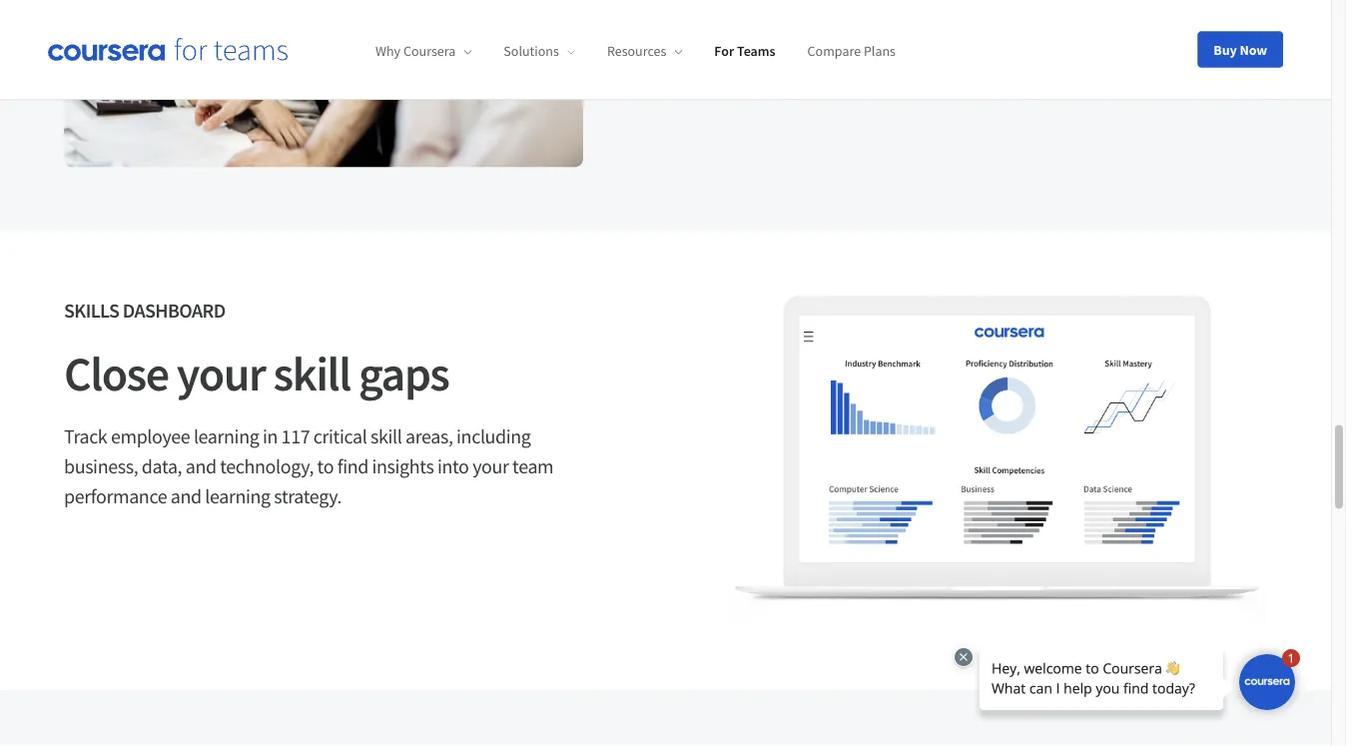 Task type: locate. For each thing, give the bounding box(es) containing it.
your down including
[[473, 454, 509, 479]]

skill inside track employee learning in 117 critical skill areas, including business, data, and technology, to find insights into your team performance and learning strategy.
[[371, 424, 402, 449]]

1 vertical spatial skill
[[371, 424, 402, 449]]

buy now button
[[1198, 31, 1283, 67]]

learning left in
[[194, 424, 259, 449]]

gaps
[[358, 343, 449, 403]]

0 vertical spatial skill
[[273, 343, 350, 403]]

learning down the technology,
[[205, 484, 270, 509]]

coursera for teams image
[[48, 38, 288, 61]]

learning
[[194, 424, 259, 449], [205, 484, 270, 509]]

your inside track employee learning in 117 critical skill areas, including business, data, and technology, to find insights into your team performance and learning strategy.
[[473, 454, 509, 479]]

1 horizontal spatial your
[[473, 454, 509, 479]]

and right data,
[[186, 454, 216, 479]]

dashboard
[[123, 298, 225, 323]]

solutions link
[[504, 42, 575, 60]]

critical
[[313, 424, 367, 449]]

track
[[64, 424, 107, 449]]

1 horizontal spatial skill
[[371, 424, 402, 449]]

your
[[177, 343, 265, 403], [473, 454, 509, 479]]

now
[[1240, 40, 1267, 58]]

resources link
[[607, 42, 683, 60]]

0 vertical spatial learning
[[194, 424, 259, 449]]

coursera
[[403, 42, 456, 60]]

buy now
[[1214, 40, 1267, 58]]

close your skill gaps
[[64, 343, 449, 403]]

1 vertical spatial your
[[473, 454, 509, 479]]

0 vertical spatial and
[[186, 454, 216, 479]]

in
[[263, 424, 278, 449]]

why
[[376, 42, 401, 60]]

strategy.
[[274, 484, 342, 509]]

buy
[[1214, 40, 1237, 58]]

skill up 117
[[273, 343, 350, 403]]

and down data,
[[171, 484, 201, 509]]

find
[[337, 454, 368, 479]]

1 vertical spatial learning
[[205, 484, 270, 509]]

your down dashboard
[[177, 343, 265, 403]]

skill up the insights
[[371, 424, 402, 449]]

0 horizontal spatial skill
[[273, 343, 350, 403]]

skills dashboard
[[64, 298, 225, 323]]

including
[[457, 424, 531, 449]]

data,
[[142, 454, 182, 479]]

compare
[[808, 42, 861, 60]]

compare plans
[[808, 42, 896, 60]]

and
[[186, 454, 216, 479], [171, 484, 201, 509]]

into
[[437, 454, 469, 479]]

employee
[[111, 424, 190, 449]]

for teams
[[714, 42, 776, 60]]

resources
[[607, 42, 667, 60]]

skill
[[273, 343, 350, 403], [371, 424, 402, 449]]

0 vertical spatial your
[[177, 343, 265, 403]]



Task type: vqa. For each thing, say whether or not it's contained in the screenshot.
Tuition & financing
no



Task type: describe. For each thing, give the bounding box(es) containing it.
for
[[714, 42, 734, 60]]

solutions
[[504, 42, 559, 60]]

teams
[[737, 42, 776, 60]]

performance
[[64, 484, 167, 509]]

skills
[[64, 298, 119, 323]]

for teams link
[[714, 42, 776, 60]]

to
[[317, 454, 334, 479]]

compare plans link
[[808, 42, 896, 60]]

why coursera
[[376, 42, 456, 60]]

why coursera link
[[376, 42, 472, 60]]

0 horizontal spatial your
[[177, 343, 265, 403]]

close
[[64, 343, 168, 403]]

areas,
[[405, 424, 453, 449]]

technology,
[[220, 454, 314, 479]]

track employee learning in 117 critical skill areas, including business, data, and technology, to find insights into your team performance and learning strategy.
[[64, 424, 554, 509]]

business,
[[64, 454, 138, 479]]

plans
[[864, 42, 896, 60]]

skills dashboard 2 image
[[730, 295, 1267, 626]]

117
[[281, 424, 310, 449]]

team
[[512, 454, 554, 479]]

1 vertical spatial and
[[171, 484, 201, 509]]

insights
[[372, 454, 434, 479]]



